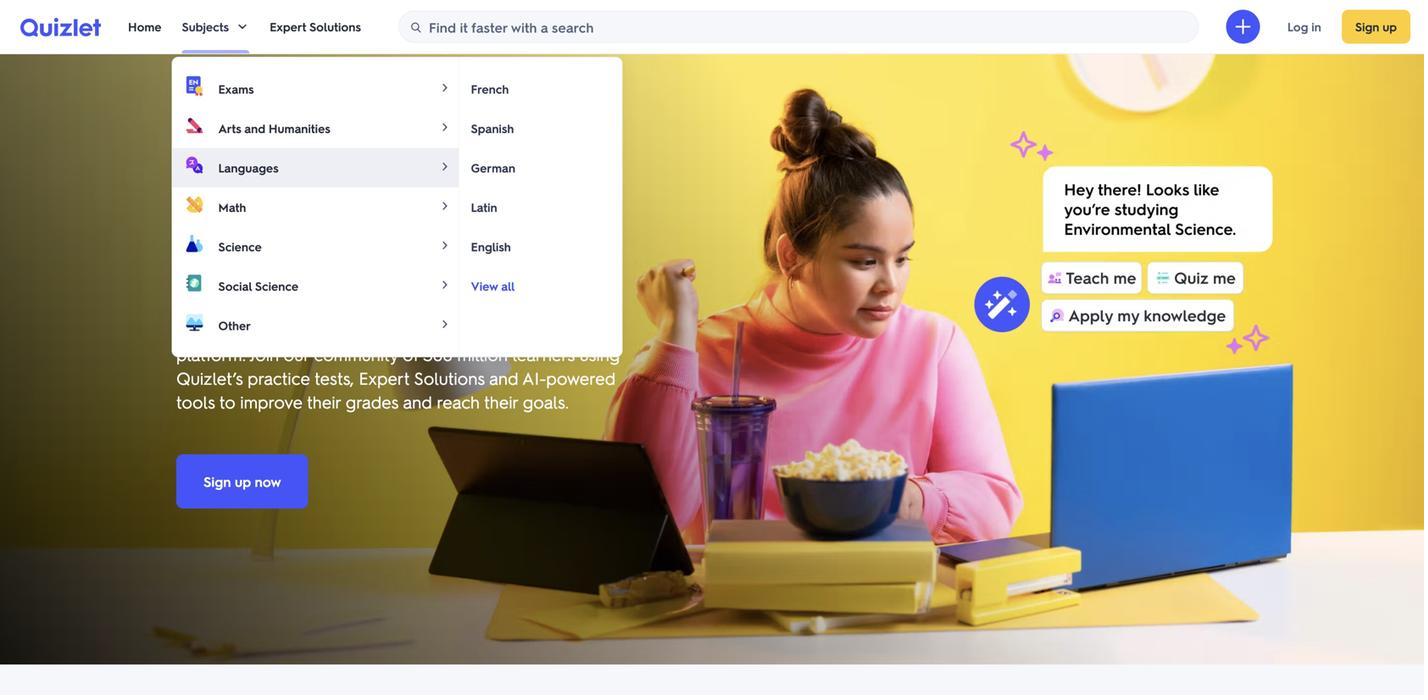 Task type: vqa. For each thing, say whether or not it's contained in the screenshot.
Math caret right icon
yes



Task type: describe. For each thing, give the bounding box(es) containing it.
exams
[[218, 81, 254, 96]]

arts and humanities image
[[184, 115, 205, 136]]

2 vertical spatial and
[[403, 391, 432, 413]]

latin
[[471, 199, 497, 215]]

in
[[1312, 19, 1322, 34]]

other
[[218, 318, 251, 333]]

Search text field
[[429, 11, 1194, 43]]

exams image
[[184, 76, 205, 96]]

up for sign up
[[1383, 19, 1397, 34]]

using
[[580, 343, 620, 365]]

1 their from the left
[[307, 391, 341, 413]]

now
[[255, 473, 281, 490]]

2 quizlet image from the top
[[20, 18, 101, 36]]

view
[[471, 278, 498, 294]]

spanish link
[[459, 109, 622, 148]]

log in button
[[1274, 10, 1335, 44]]

learning inside the "quizlet is more than flashcards: it's the #1 global learning platform. join our community of 300 million learners using quizlet's practice tests, expert solutions and ai-powered tools to improve their grades and reach their goals."
[[549, 320, 612, 342]]

english link
[[459, 227, 622, 266]]

solutions inside the "quizlet is more than flashcards: it's the #1 global learning platform. join our community of 300 million learners using quizlet's practice tests, expert solutions and ai-powered tools to improve their grades and reach their goals."
[[414, 367, 485, 389]]

of inside the "quizlet is more than flashcards: it's the #1 global learning platform. join our community of 300 million learners using quizlet's practice tests, expert solutions and ai-powered tools to improve their grades and reach their goals."
[[403, 343, 419, 365]]

quizlet's
[[176, 367, 243, 389]]

0 vertical spatial science
[[218, 239, 262, 254]]

arts
[[218, 121, 241, 136]]

spanish
[[471, 121, 514, 136]]

it's
[[421, 320, 441, 342]]

than
[[297, 320, 330, 342]]

sign for sign up
[[1356, 19, 1380, 34]]

science image
[[184, 234, 205, 254]]

english
[[471, 239, 511, 254]]

caret right image for languages
[[438, 160, 452, 173]]

search image
[[409, 21, 423, 34]]

sign for sign up now
[[203, 473, 231, 490]]

tools
[[176, 391, 215, 413]]

dialog containing exams
[[172, 57, 623, 357]]

subjects button
[[182, 0, 249, 53]]

up for sign up now
[[235, 473, 251, 490]]

0 horizontal spatial solutions
[[309, 19, 361, 34]]

1 vertical spatial and
[[489, 367, 518, 389]]

experience a new era of ai-enhanced learning
[[176, 209, 596, 306]]

#1
[[475, 320, 490, 342]]

flashcards:
[[335, 320, 416, 342]]

subjects
[[182, 19, 229, 34]]

math image
[[184, 194, 205, 215]]

is
[[237, 320, 248, 342]]

arts and humanities
[[218, 121, 330, 136]]

humanities
[[269, 121, 330, 136]]

social
[[218, 278, 252, 294]]

create image
[[1233, 17, 1254, 37]]

caret right image for social science
[[438, 278, 452, 291]]

improve
[[240, 391, 303, 413]]

social science
[[218, 278, 299, 294]]

the
[[446, 320, 470, 342]]

powered
[[546, 367, 616, 389]]

caret right image for science
[[438, 238, 452, 252]]

300
[[423, 343, 453, 365]]



Task type: locate. For each thing, give the bounding box(es) containing it.
million
[[457, 343, 508, 365]]

tests,
[[315, 367, 354, 389]]

1 horizontal spatial and
[[403, 391, 432, 413]]

enhanced
[[232, 257, 404, 306]]

sign up now
[[203, 473, 281, 490]]

0 vertical spatial expert
[[270, 19, 306, 34]]

science
[[218, 239, 262, 254], [255, 278, 299, 294]]

math
[[218, 199, 246, 215]]

all
[[501, 278, 515, 294]]

languages
[[218, 160, 279, 175]]

global
[[495, 320, 544, 342]]

2 horizontal spatial and
[[489, 367, 518, 389]]

german link
[[459, 148, 622, 187]]

their
[[307, 391, 341, 413], [484, 391, 518, 413]]

4 caret right image from the top
[[438, 238, 452, 252]]

0 vertical spatial solutions
[[309, 19, 361, 34]]

of left "300" at the left
[[403, 343, 419, 365]]

1 vertical spatial of
[[403, 343, 419, 365]]

caret right image down caret right icon
[[438, 120, 452, 134]]

1 horizontal spatial expert
[[359, 367, 409, 389]]

caret right image for math
[[438, 199, 452, 213]]

2 caret right image from the top
[[438, 160, 452, 173]]

ai- inside the "quizlet is more than flashcards: it's the #1 global learning platform. join our community of 300 million learners using quizlet's practice tests, expert solutions and ai-powered tools to improve their grades and reach their goals."
[[522, 367, 546, 389]]

science right social
[[255, 278, 299, 294]]

their right reach
[[484, 391, 518, 413]]

ai- inside experience a new era of ai-enhanced learning
[[176, 257, 232, 306]]

other image
[[184, 312, 205, 333]]

caret right image
[[438, 81, 452, 94]]

caret right image left german
[[438, 160, 452, 173]]

0 horizontal spatial their
[[307, 391, 341, 413]]

sign inside button
[[1356, 19, 1380, 34]]

experience
[[176, 209, 373, 258]]

sign up now button
[[176, 454, 308, 509]]

caret right image for other
[[438, 317, 452, 331]]

0 vertical spatial up
[[1383, 19, 1397, 34]]

sign
[[1356, 19, 1380, 34], [203, 473, 231, 490]]

of inside experience a new era of ai-enhanced learning
[[560, 209, 596, 258]]

ai- down learners
[[522, 367, 546, 389]]

0 vertical spatial ai-
[[176, 257, 232, 306]]

expert up grades
[[359, 367, 409, 389]]

up
[[1383, 19, 1397, 34], [235, 473, 251, 490]]

solutions left search image in the left of the page
[[309, 19, 361, 34]]

social science image
[[184, 273, 205, 293]]

expert
[[270, 19, 306, 34], [359, 367, 409, 389]]

caret right image left latin
[[438, 199, 452, 213]]

log in
[[1288, 19, 1322, 34]]

and
[[244, 121, 265, 136], [489, 367, 518, 389], [403, 391, 432, 413]]

1 horizontal spatial of
[[560, 209, 596, 258]]

latin link
[[459, 187, 622, 227]]

0 horizontal spatial up
[[235, 473, 251, 490]]

goals.
[[523, 391, 569, 413]]

caret right image up "300" at the left
[[438, 317, 452, 331]]

1 caret right image from the top
[[438, 120, 452, 134]]

learning
[[414, 257, 559, 306], [549, 320, 612, 342]]

0 horizontal spatial of
[[403, 343, 419, 365]]

platform.
[[176, 343, 246, 365]]

caret right image
[[438, 120, 452, 134], [438, 160, 452, 173], [438, 199, 452, 213], [438, 238, 452, 252], [438, 278, 452, 291], [438, 317, 452, 331]]

caret right image left view
[[438, 278, 452, 291]]

None search field
[[398, 11, 1199, 43]]

1 quizlet image from the top
[[20, 17, 101, 36]]

dialog
[[172, 57, 623, 357]]

learning down english
[[414, 257, 559, 306]]

0 horizontal spatial and
[[244, 121, 265, 136]]

1 vertical spatial expert
[[359, 367, 409, 389]]

new
[[413, 209, 483, 258]]

french link
[[459, 69, 622, 109]]

5 caret right image from the top
[[438, 278, 452, 291]]

solutions up reach
[[414, 367, 485, 389]]

and left reach
[[403, 391, 432, 413]]

sign right in
[[1356, 19, 1380, 34]]

1 horizontal spatial their
[[484, 391, 518, 413]]

1 vertical spatial science
[[255, 278, 299, 294]]

ai- down science image
[[176, 257, 232, 306]]

their down tests,
[[307, 391, 341, 413]]

languages image
[[184, 155, 205, 175]]

0 vertical spatial learning
[[414, 257, 559, 306]]

join
[[250, 343, 279, 365]]

quizlet image
[[20, 17, 101, 36], [20, 18, 101, 36]]

of
[[560, 209, 596, 258], [403, 343, 419, 365]]

our
[[284, 343, 309, 365]]

learning up "using"
[[549, 320, 612, 342]]

expert right caret down image
[[270, 19, 306, 34]]

Search field
[[399, 11, 1199, 43]]

1 horizontal spatial up
[[1383, 19, 1397, 34]]

sign left now
[[203, 473, 231, 490]]

0 horizontal spatial ai-
[[176, 257, 232, 306]]

1 horizontal spatial ai-
[[522, 367, 546, 389]]

2 their from the left
[[484, 391, 518, 413]]

1 vertical spatial solutions
[[414, 367, 485, 389]]

of right 'era' at the left top
[[560, 209, 596, 258]]

more
[[252, 320, 293, 342]]

sign up
[[1356, 19, 1397, 34]]

to
[[219, 391, 235, 413]]

home
[[128, 19, 162, 34]]

science up social
[[218, 239, 262, 254]]

1 vertical spatial ai-
[[522, 367, 546, 389]]

and right arts on the top of page
[[244, 121, 265, 136]]

a
[[383, 209, 403, 258]]

caret right image left english
[[438, 238, 452, 252]]

caret right image for arts and humanities
[[438, 120, 452, 134]]

view all link
[[471, 277, 515, 294]]

solutions
[[309, 19, 361, 34], [414, 367, 485, 389]]

up right in
[[1383, 19, 1397, 34]]

log
[[1288, 19, 1309, 34]]

ai-
[[176, 257, 232, 306], [522, 367, 546, 389]]

community
[[314, 343, 398, 365]]

up left now
[[235, 473, 251, 490]]

3 caret right image from the top
[[438, 199, 452, 213]]

french
[[471, 81, 509, 96]]

learning inside experience a new era of ai-enhanced learning
[[414, 257, 559, 306]]

caret down image
[[236, 20, 249, 33]]

expert inside the "quizlet is more than flashcards: it's the #1 global learning platform. join our community of 300 million learners using quizlet's practice tests, expert solutions and ai-powered tools to improve their grades and reach their goals."
[[359, 367, 409, 389]]

era
[[494, 209, 550, 258]]

1 horizontal spatial sign
[[1356, 19, 1380, 34]]

home link
[[128, 0, 162, 53]]

expert solutions link
[[270, 0, 361, 53]]

german
[[471, 160, 515, 175]]

sign inside button
[[203, 473, 231, 490]]

1 vertical spatial up
[[235, 473, 251, 490]]

quizlet
[[176, 320, 232, 342]]

and inside dialog
[[244, 121, 265, 136]]

learners
[[513, 343, 575, 365]]

up inside button
[[235, 473, 251, 490]]

quizlet is more than flashcards: it's the #1 global learning platform. join our community of 300 million learners using quizlet's practice tests, expert solutions and ai-powered tools to improve their grades and reach their goals.
[[176, 320, 620, 413]]

0 horizontal spatial sign
[[203, 473, 231, 490]]

1 vertical spatial learning
[[549, 320, 612, 342]]

0 vertical spatial sign
[[1356, 19, 1380, 34]]

1 horizontal spatial solutions
[[414, 367, 485, 389]]

up inside button
[[1383, 19, 1397, 34]]

0 horizontal spatial expert
[[270, 19, 306, 34]]

0 vertical spatial and
[[244, 121, 265, 136]]

grades
[[346, 391, 399, 413]]

practice
[[248, 367, 310, 389]]

and down 'million'
[[489, 367, 518, 389]]

sign up button
[[1342, 10, 1411, 44]]

reach
[[437, 391, 480, 413]]

1 vertical spatial sign
[[203, 473, 231, 490]]

0 vertical spatial of
[[560, 209, 596, 258]]

expert solutions
[[270, 19, 361, 34]]

view all
[[471, 278, 515, 294]]

6 caret right image from the top
[[438, 317, 452, 331]]



